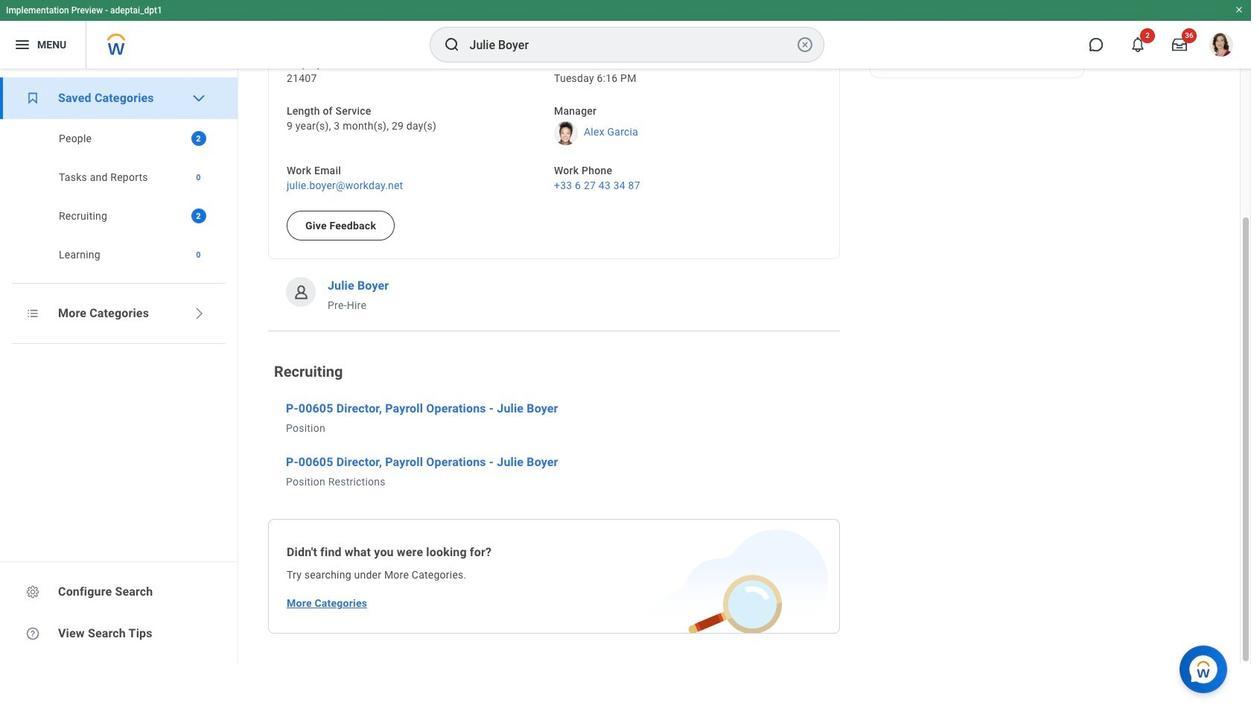Task type: locate. For each thing, give the bounding box(es) containing it.
banner
[[0, 0, 1252, 69]]

chevron down image
[[191, 91, 206, 106]]

2 2 results element from the top
[[191, 209, 206, 224]]

close environment banner image
[[1235, 5, 1244, 14]]

profile logan mcneil image
[[1210, 33, 1234, 60]]

1 vertical spatial 2 results element
[[191, 209, 206, 224]]

gear image
[[25, 585, 40, 600]]

prompts image
[[25, 306, 40, 321]]

list
[[268, 0, 841, 519], [268, 0, 841, 313], [0, 77, 238, 274], [0, 119, 238, 274], [268, 400, 841, 490]]

0 vertical spatial 2 results element
[[191, 131, 206, 146]]

2 results element
[[191, 131, 206, 146], [191, 209, 206, 224]]

main content
[[238, 0, 1252, 664]]

chevron right image
[[191, 306, 206, 321]]



Task type: vqa. For each thing, say whether or not it's contained in the screenshot.
MENU banner
no



Task type: describe. For each thing, give the bounding box(es) containing it.
media mylearning image
[[25, 91, 40, 106]]

Search Workday  search field
[[470, 28, 793, 61]]

x circle image
[[796, 36, 814, 54]]

justify image
[[13, 36, 31, 54]]

notifications large image
[[1131, 37, 1146, 52]]

go to alex garcia image
[[554, 121, 578, 145]]

search image
[[443, 36, 461, 54]]

question outline image
[[25, 627, 40, 642]]

user image
[[292, 283, 310, 301]]

1 2 results element from the top
[[191, 131, 206, 146]]

inbox large image
[[1173, 37, 1188, 52]]



